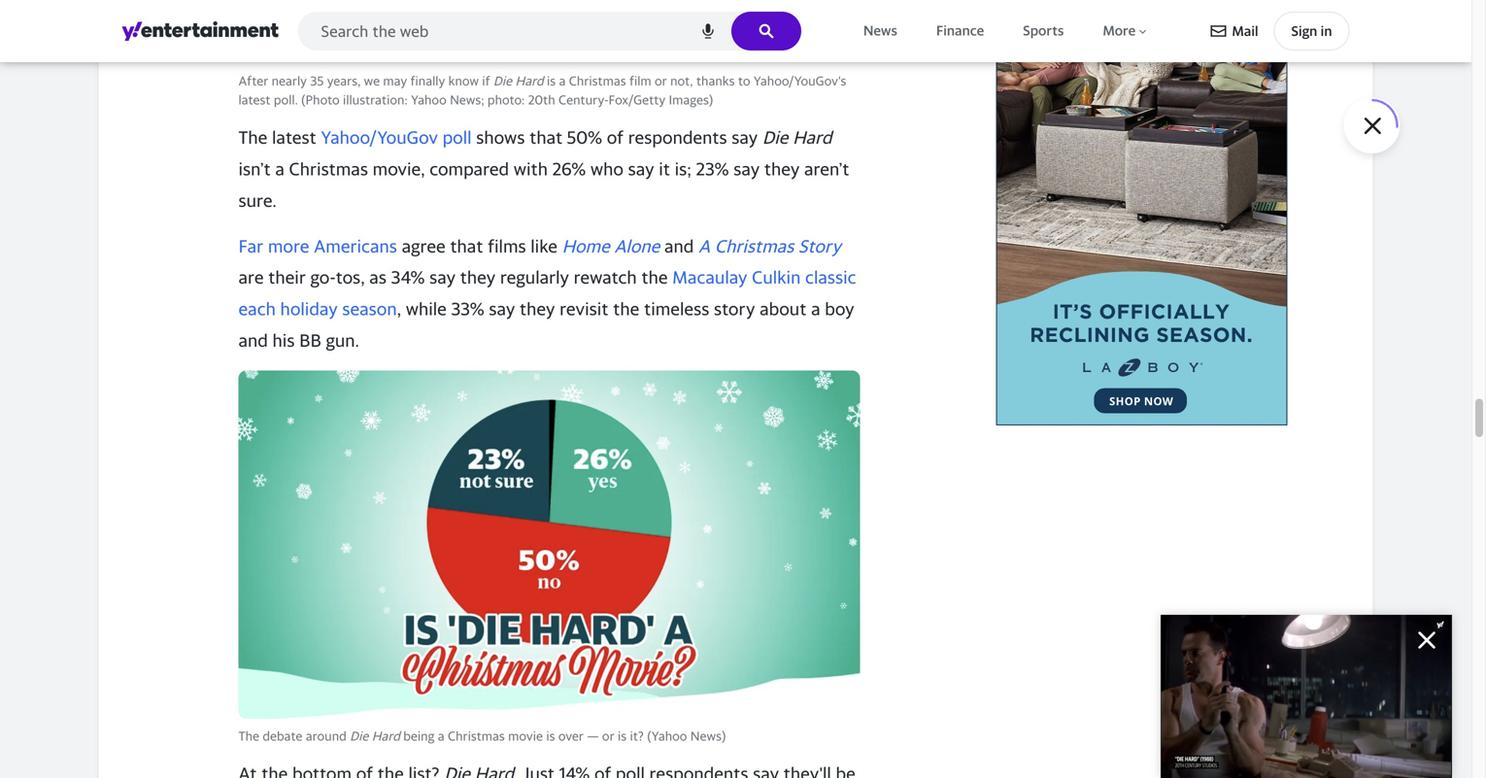 Task type: locate. For each thing, give the bounding box(es) containing it.
toolbar
[[1211, 12, 1350, 51]]

not,
[[671, 74, 693, 89]]

christmas up the 'culkin'
[[715, 235, 794, 256]]

christmas up century-
[[569, 74, 626, 89]]

they up the 33%
[[460, 267, 496, 288]]

that up are their go-tos, as 34% say they regularly rewatch the
[[450, 235, 483, 256]]

1 horizontal spatial and
[[665, 235, 694, 256]]

2 the from the top
[[239, 729, 260, 744]]

0 vertical spatial hard
[[516, 74, 544, 89]]

1 horizontal spatial the
[[642, 267, 668, 288]]

the
[[642, 267, 668, 288], [613, 298, 640, 319]]

player iframe element
[[1161, 615, 1453, 778]]

1 vertical spatial the
[[613, 298, 640, 319]]

a
[[699, 235, 711, 256]]

they
[[765, 158, 800, 179], [460, 267, 496, 288], [520, 298, 555, 319]]

0 vertical spatial the
[[239, 127, 268, 148]]

while
[[406, 298, 447, 319]]

None search field
[[298, 12, 802, 56]]

movie,
[[373, 158, 425, 179]]

finally
[[411, 74, 445, 89]]

film
[[630, 74, 652, 89]]

1 vertical spatial and
[[239, 330, 268, 351]]

2 horizontal spatial they
[[765, 158, 800, 179]]

1 the from the top
[[239, 127, 268, 148]]

say inside , while 33% say they revisit the timeless story about a boy and his bb gun.
[[489, 298, 515, 319]]

after nearly 35 years, we may finally know if die hard
[[239, 74, 544, 89]]

films
[[488, 235, 526, 256]]

a right isn't
[[275, 158, 285, 179]]

years,
[[327, 74, 361, 89]]

hard up 20th
[[516, 74, 544, 89]]

(photo
[[301, 92, 340, 108]]

christmas down yahoo/yougov
[[289, 158, 368, 179]]

0 vertical spatial the
[[642, 267, 668, 288]]

the up isn't
[[239, 127, 268, 148]]

die right if
[[494, 74, 512, 89]]

or inside is a christmas film or not, thanks to yahoo/yougov's latest poll. (photo illustration: yahoo news; photo: 20th century-fox/getty images)
[[655, 74, 667, 89]]

latest
[[239, 92, 271, 108], [272, 127, 317, 148]]

0 vertical spatial die
[[494, 74, 512, 89]]

1 vertical spatial they
[[460, 267, 496, 288]]

0 horizontal spatial hard
[[372, 729, 400, 744]]

christmas
[[569, 74, 626, 89], [289, 158, 368, 179], [715, 235, 794, 256], [448, 729, 505, 744]]

0 vertical spatial or
[[655, 74, 667, 89]]

they inside isn't a christmas movie, compared with 26% who say it is; 23% say they aren't sure.
[[765, 158, 800, 179]]

the debate around die hard being a christmas movie is over — or is it? (yahoo news)
[[239, 729, 726, 744]]

go-
[[311, 267, 336, 288]]

2 vertical spatial they
[[520, 298, 555, 319]]

news link
[[860, 18, 902, 43]]

sign in
[[1292, 23, 1333, 39]]

finance link
[[933, 18, 989, 43]]

1 vertical spatial the
[[239, 729, 260, 744]]

a inside is a christmas film or not, thanks to yahoo/yougov's latest poll. (photo illustration: yahoo news; photo: 20th century-fox/getty images)
[[559, 74, 566, 89]]

a right being
[[438, 729, 445, 744]]

their
[[268, 267, 306, 288]]

the down alone
[[642, 267, 668, 288]]

sign in link
[[1275, 12, 1350, 51]]

die down yahoo/yougov's at the right top of page
[[763, 127, 789, 148]]

20th
[[528, 92, 556, 108]]

say
[[732, 127, 758, 148], [628, 158, 655, 179], [734, 158, 760, 179], [430, 267, 456, 288], [489, 298, 515, 319]]

in
[[1321, 23, 1333, 39]]

toolbar containing mail
[[1211, 12, 1350, 51]]

and left his
[[239, 330, 268, 351]]

0 horizontal spatial the
[[613, 298, 640, 319]]

far more americans agree that films like home alone and a christmas story
[[239, 235, 841, 256]]

movie
[[508, 729, 543, 744]]

holiday
[[280, 298, 338, 319]]

with
[[514, 158, 548, 179]]

images)
[[669, 92, 714, 108]]

0 vertical spatial and
[[665, 235, 694, 256]]

story
[[799, 235, 841, 256]]

or right "film"
[[655, 74, 667, 89]]

over
[[559, 729, 584, 744]]

0 horizontal spatial and
[[239, 330, 268, 351]]

they down regularly
[[520, 298, 555, 319]]

is a christmas film or not, thanks to yahoo/yougov's latest poll. (photo illustration: yahoo news; photo: 20th century-fox/getty images)
[[239, 74, 847, 108]]

0 horizontal spatial that
[[450, 235, 483, 256]]

they left aren't
[[765, 158, 800, 179]]

0 vertical spatial they
[[765, 158, 800, 179]]

yahoo/yougov poll link
[[321, 127, 472, 148]]

the left debate on the left bottom of the page
[[239, 729, 260, 744]]

35
[[310, 74, 324, 89]]

finance
[[937, 22, 985, 38]]

is;
[[675, 158, 692, 179]]

and inside , while 33% say they revisit the timeless story about a boy and his bb gun.
[[239, 330, 268, 351]]

isn't
[[239, 158, 271, 179]]

or right —
[[602, 729, 615, 744]]

1 vertical spatial hard
[[793, 127, 832, 148]]

far more americans link
[[239, 235, 397, 256]]

being
[[404, 729, 435, 744]]

23%
[[696, 158, 729, 179]]

culkin
[[752, 267, 801, 288]]

0 horizontal spatial latest
[[239, 92, 271, 108]]

latest down "poll."
[[272, 127, 317, 148]]

the
[[239, 127, 268, 148], [239, 729, 260, 744]]

0 vertical spatial latest
[[239, 92, 271, 108]]

1 horizontal spatial latest
[[272, 127, 317, 148]]

die right around
[[350, 729, 369, 744]]

, while 33% say they revisit the timeless story about a boy and his bb gun.
[[239, 298, 855, 351]]

—
[[587, 729, 599, 744]]

0 horizontal spatial or
[[602, 729, 615, 744]]

Search query text field
[[298, 12, 802, 51]]

latest down "after"
[[239, 92, 271, 108]]

macaulay culkin classic each holiday season
[[239, 267, 857, 319]]

(yahoo
[[648, 729, 688, 744]]

1 horizontal spatial they
[[520, 298, 555, 319]]

0 vertical spatial that
[[530, 127, 563, 148]]

a up century-
[[559, 74, 566, 89]]

hard up aren't
[[793, 127, 832, 148]]

2 vertical spatial die
[[350, 729, 369, 744]]

yahoo
[[411, 92, 447, 108]]

a left "boy"
[[812, 298, 821, 319]]

more
[[1103, 22, 1136, 38]]

1 horizontal spatial or
[[655, 74, 667, 89]]

and
[[665, 235, 694, 256], [239, 330, 268, 351]]

2 horizontal spatial die
[[763, 127, 789, 148]]

gun.
[[326, 330, 360, 351]]

0 horizontal spatial they
[[460, 267, 496, 288]]

hard left being
[[372, 729, 400, 744]]

say right the 33%
[[489, 298, 515, 319]]

sign
[[1292, 23, 1318, 39]]

that up with
[[530, 127, 563, 148]]

the debate around die hard being a christmas movie is over — or is it?  (yahoo news) image
[[239, 371, 861, 720]]

is inside is a christmas film or not, thanks to yahoo/yougov's latest poll. (photo illustration: yahoo news; photo: 20th century-fox/getty images)
[[547, 74, 556, 89]]

is up 20th
[[547, 74, 556, 89]]

that
[[530, 127, 563, 148], [450, 235, 483, 256]]

more
[[268, 235, 309, 256]]

1 vertical spatial latest
[[272, 127, 317, 148]]

the down rewatch
[[613, 298, 640, 319]]

and left a
[[665, 235, 694, 256]]

may
[[383, 74, 407, 89]]

news;
[[450, 92, 485, 108]]

say left it
[[628, 158, 655, 179]]

2 vertical spatial hard
[[372, 729, 400, 744]]

33%
[[451, 298, 485, 319]]

is
[[547, 74, 556, 89], [546, 729, 555, 744], [618, 729, 627, 744]]



Task type: vqa. For each thing, say whether or not it's contained in the screenshot.
left guy
no



Task type: describe. For each thing, give the bounding box(es) containing it.
a inside , while 33% say they revisit the timeless story about a boy and his bb gun.
[[812, 298, 821, 319]]

poll.
[[274, 92, 298, 108]]

christmas inside is a christmas film or not, thanks to yahoo/yougov's latest poll. (photo illustration: yahoo news; photo: 20th century-fox/getty images)
[[569, 74, 626, 89]]

far
[[239, 235, 264, 256]]

christmas inside isn't a christmas movie, compared with 26% who say it is; 23% say they aren't sure.
[[289, 158, 368, 179]]

sports link
[[1020, 18, 1068, 43]]

americans
[[314, 235, 397, 256]]

macaulay
[[673, 267, 748, 288]]

2 horizontal spatial hard
[[793, 127, 832, 148]]

the latest yahoo/yougov poll shows that 50% of respondents say die hard
[[239, 127, 832, 148]]

is left it?
[[618, 729, 627, 744]]

home alone link
[[562, 235, 660, 256]]

alone
[[615, 235, 660, 256]]

agree
[[402, 235, 446, 256]]

boy
[[825, 298, 855, 319]]

about
[[760, 298, 807, 319]]

mail link
[[1211, 14, 1259, 49]]

1 vertical spatial die
[[763, 127, 789, 148]]

revisit
[[560, 298, 609, 319]]

1 horizontal spatial hard
[[516, 74, 544, 89]]

photo:
[[488, 92, 525, 108]]

debate
[[263, 729, 303, 744]]

the for the debate around die hard being a christmas movie is over — or is it? (yahoo news)
[[239, 729, 260, 744]]

poll
[[443, 127, 472, 148]]

regularly
[[500, 267, 569, 288]]

advertisement region
[[997, 0, 1288, 426]]

a christmas story link
[[699, 235, 841, 256]]

each
[[239, 298, 276, 319]]

after
[[239, 74, 268, 89]]

,
[[397, 298, 401, 319]]

like
[[531, 235, 558, 256]]

compared
[[430, 158, 509, 179]]

say right 34%
[[430, 267, 456, 288]]

50%
[[567, 127, 603, 148]]

to
[[738, 74, 751, 89]]

home
[[562, 235, 610, 256]]

it?
[[630, 729, 644, 744]]

thanks
[[697, 74, 735, 89]]

if
[[482, 74, 490, 89]]

isn't a christmas movie, compared with 26% who say it is; 23% say they aren't sure.
[[239, 158, 850, 211]]

are
[[239, 267, 264, 288]]

0 horizontal spatial die
[[350, 729, 369, 744]]

search image
[[759, 23, 774, 39]]

1 horizontal spatial die
[[494, 74, 512, 89]]

sure.
[[239, 190, 277, 211]]

it
[[659, 158, 671, 179]]

the for the latest yahoo/yougov poll shows that 50% of respondents say die hard
[[239, 127, 268, 148]]

yahoo/yougov's
[[754, 74, 847, 89]]

news)
[[691, 729, 726, 744]]

1 vertical spatial that
[[450, 235, 483, 256]]

are their go-tos, as 34% say they regularly rewatch the
[[239, 267, 673, 288]]

sports
[[1024, 22, 1065, 38]]

say down to
[[732, 127, 758, 148]]

timeless
[[644, 298, 710, 319]]

around
[[306, 729, 347, 744]]

a inside isn't a christmas movie, compared with 26% who say it is; 23% say they aren't sure.
[[275, 158, 285, 179]]

is left over
[[546, 729, 555, 744]]

bb
[[299, 330, 321, 351]]

fox/getty
[[609, 92, 666, 108]]

nearly
[[272, 74, 307, 89]]

classic
[[806, 267, 857, 288]]

of
[[607, 127, 624, 148]]

1 vertical spatial or
[[602, 729, 615, 744]]

as
[[370, 267, 387, 288]]

the inside , while 33% say they revisit the timeless story about a boy and his bb gun.
[[613, 298, 640, 319]]

illustration:
[[343, 92, 408, 108]]

tos,
[[336, 267, 365, 288]]

we
[[364, 74, 380, 89]]

rewatch
[[574, 267, 637, 288]]

respondents
[[628, 127, 728, 148]]

christmas left movie
[[448, 729, 505, 744]]

macaulay culkin classic each holiday season link
[[239, 267, 857, 319]]

26%
[[553, 158, 586, 179]]

they inside , while 33% say they revisit the timeless story about a boy and his bb gun.
[[520, 298, 555, 319]]

say right 23% at the left top of page
[[734, 158, 760, 179]]

mail
[[1233, 23, 1259, 39]]

century-
[[559, 92, 609, 108]]

34%
[[391, 267, 425, 288]]

season
[[342, 298, 397, 319]]

who
[[591, 158, 624, 179]]

shows
[[476, 127, 525, 148]]

yahoo/yougov
[[321, 127, 438, 148]]

more button
[[1099, 18, 1153, 43]]

his
[[273, 330, 295, 351]]

latest inside is a christmas film or not, thanks to yahoo/yougov's latest poll. (photo illustration: yahoo news; photo: 20th century-fox/getty images)
[[239, 92, 271, 108]]

know
[[449, 74, 479, 89]]

aren't
[[805, 158, 850, 179]]

1 horizontal spatial that
[[530, 127, 563, 148]]

story
[[714, 298, 756, 319]]

news
[[864, 22, 898, 38]]



